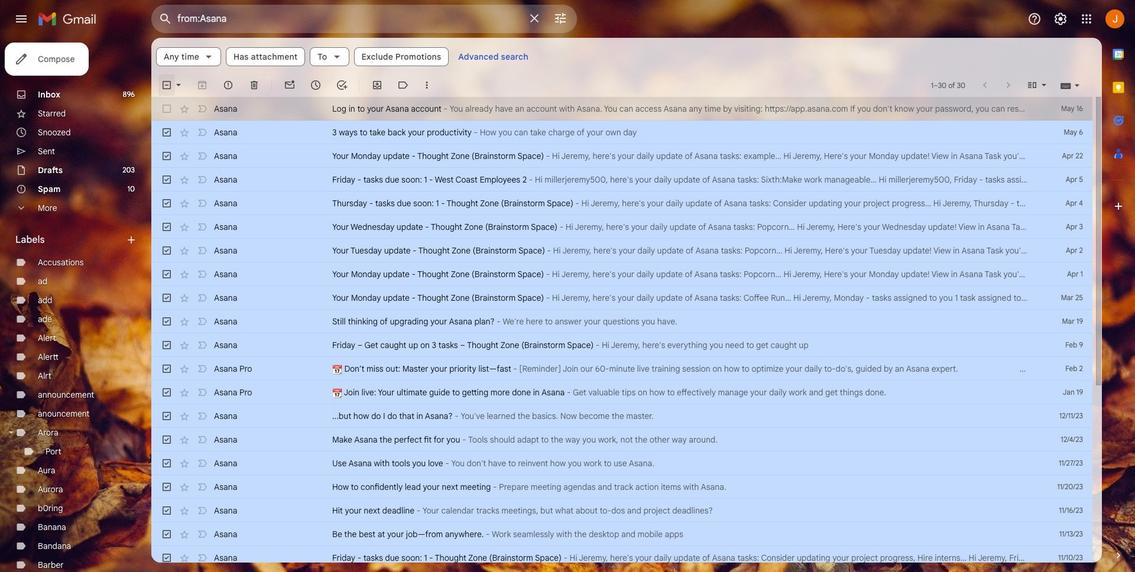 Task type: vqa. For each thing, say whether or not it's contained in the screenshot.
13th row from the bottom
yes



Task type: locate. For each thing, give the bounding box(es) containing it.
None checkbox
[[161, 79, 173, 91], [161, 127, 173, 138], [161, 150, 173, 162], [161, 174, 173, 186], [161, 198, 173, 209], [161, 245, 173, 257], [161, 269, 173, 280], [161, 292, 173, 304], [161, 363, 173, 375], [161, 387, 173, 399], [161, 505, 173, 517], [161, 552, 173, 564], [161, 79, 173, 91], [161, 127, 173, 138], [161, 150, 173, 162], [161, 174, 173, 186], [161, 198, 173, 209], [161, 245, 173, 257], [161, 269, 173, 280], [161, 292, 173, 304], [161, 363, 173, 375], [161, 387, 173, 399], [161, 505, 173, 517], [161, 552, 173, 564]]

toggle split pane mode image
[[1027, 79, 1039, 91]]

settings image
[[1054, 12, 1068, 26]]

4 row from the top
[[151, 168, 1093, 192]]

archive image
[[196, 79, 208, 91]]

📆 image
[[332, 365, 342, 375]]

10 row from the top
[[151, 310, 1093, 334]]

heading
[[15, 234, 125, 246]]

8 row from the top
[[151, 263, 1093, 286]]

main content
[[151, 38, 1102, 573]]

5 row from the top
[[151, 192, 1093, 215]]

tab list
[[1102, 38, 1136, 530]]

main menu image
[[14, 12, 28, 26]]

navigation
[[0, 38, 151, 573]]

11 row from the top
[[151, 334, 1093, 357]]

clear search image
[[523, 7, 546, 30]]

search mail image
[[155, 8, 176, 30]]

Search mail text field
[[177, 13, 520, 25]]

toolbar
[[995, 198, 1089, 209]]

None checkbox
[[161, 103, 173, 115], [161, 221, 173, 233], [161, 316, 173, 328], [161, 339, 173, 351], [161, 410, 173, 422], [161, 434, 173, 446], [161, 458, 173, 470], [161, 481, 173, 493], [161, 529, 173, 541], [161, 103, 173, 115], [161, 221, 173, 233], [161, 316, 173, 328], [161, 339, 173, 351], [161, 410, 173, 422], [161, 434, 173, 446], [161, 458, 173, 470], [161, 481, 173, 493], [161, 529, 173, 541]]

more email options image
[[421, 79, 433, 91]]

16 row from the top
[[151, 452, 1093, 476]]

6 row from the top
[[151, 215, 1093, 239]]

7 row from the top
[[151, 239, 1093, 263]]

18 row from the top
[[151, 499, 1093, 523]]

report spam image
[[222, 79, 234, 91]]

gmail image
[[38, 7, 102, 31]]

add to tasks image
[[336, 79, 348, 91]]

row
[[151, 97, 1093, 121], [151, 121, 1093, 144], [151, 144, 1093, 168], [151, 168, 1093, 192], [151, 192, 1093, 215], [151, 215, 1093, 239], [151, 239, 1093, 263], [151, 263, 1093, 286], [151, 286, 1093, 310], [151, 310, 1093, 334], [151, 334, 1093, 357], [151, 357, 1093, 381], [151, 381, 1093, 405], [151, 405, 1093, 428], [151, 428, 1093, 452], [151, 452, 1093, 476], [151, 476, 1093, 499], [151, 499, 1093, 523], [151, 523, 1093, 546], [151, 546, 1093, 570]]

12 row from the top
[[151, 357, 1093, 381]]

None search field
[[151, 5, 577, 33]]

support image
[[1028, 12, 1042, 26]]

1 row from the top
[[151, 97, 1093, 121]]

select input tool image
[[1074, 81, 1081, 90]]



Task type: describe. For each thing, give the bounding box(es) containing it.
snooze image
[[310, 79, 322, 91]]

move to inbox image
[[371, 79, 383, 91]]

toolbar inside row
[[995, 198, 1089, 209]]

9 row from the top
[[151, 286, 1093, 310]]

15 row from the top
[[151, 428, 1093, 452]]

20 row from the top
[[151, 546, 1093, 570]]

delete image
[[248, 79, 260, 91]]

advanced search options image
[[549, 7, 573, 30]]

3 row from the top
[[151, 144, 1093, 168]]

13 row from the top
[[151, 381, 1093, 405]]

labels image
[[397, 79, 409, 91]]

19 row from the top
[[151, 523, 1093, 546]]

📆 image
[[332, 389, 342, 398]]

14 row from the top
[[151, 405, 1093, 428]]

2 row from the top
[[151, 121, 1093, 144]]

17 row from the top
[[151, 476, 1093, 499]]



